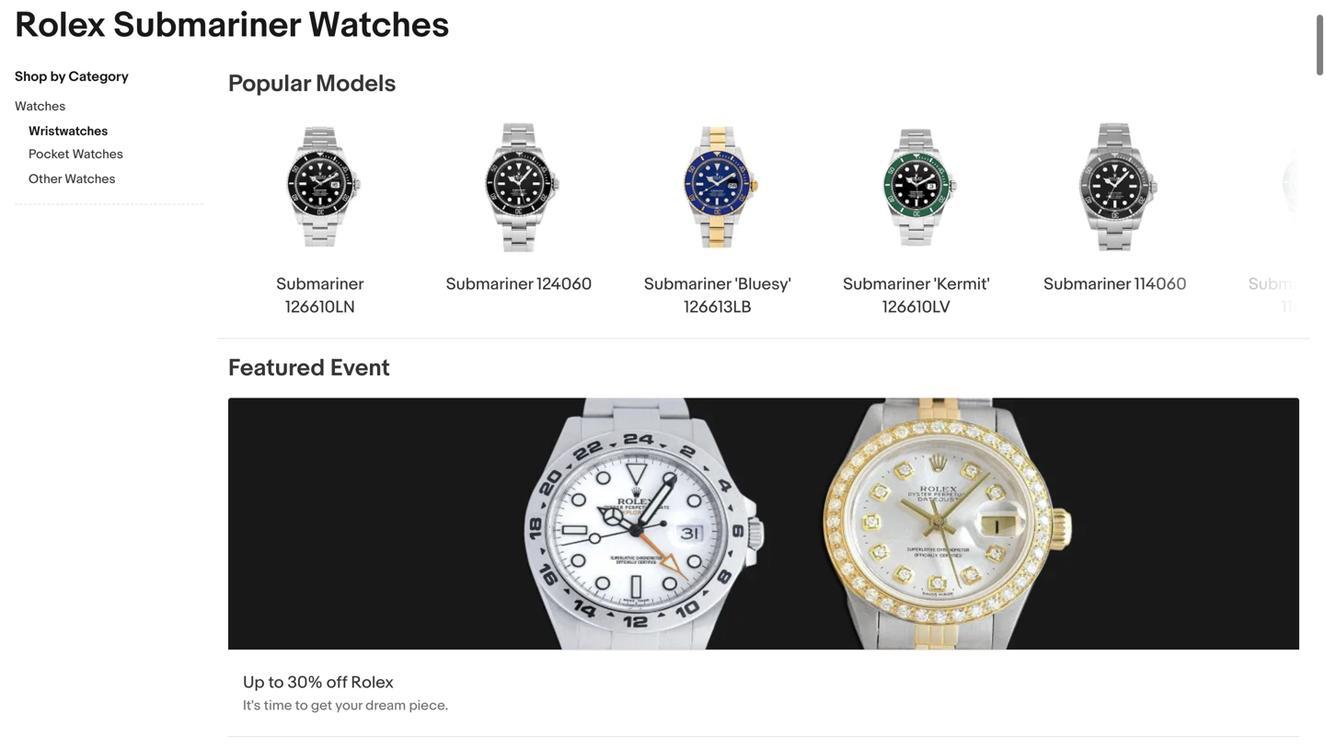 Task type: describe. For each thing, give the bounding box(es) containing it.
models
[[316, 70, 396, 98]]

submariner for submariner 114060
[[1044, 274, 1131, 295]]

126610ln
[[285, 297, 355, 318]]

your
[[335, 698, 363, 714]]

watches down the shop
[[15, 99, 66, 115]]

submariner for submariner 126610ln
[[277, 274, 364, 295]]

0 horizontal spatial to
[[268, 673, 284, 693]]

submariner 114060 image
[[1042, 114, 1189, 261]]

watches wristwatches pocket watches other watches
[[15, 99, 123, 187]]

event
[[330, 354, 390, 383]]

126610lv
[[883, 297, 951, 318]]

114060
[[1135, 274, 1187, 295]]

it's
[[243, 698, 261, 714]]

submariner for submariner 124060
[[446, 274, 533, 295]]

other watches link
[[29, 172, 203, 189]]

submariner up popular
[[113, 5, 300, 47]]

rolex inside up to 30% off rolex it's time to get your dream piece.
[[351, 673, 394, 693]]

'kermit'
[[934, 274, 990, 295]]

submariner 126610ln image
[[247, 114, 394, 261]]

watches link
[[15, 99, 190, 116]]

submariner 'hulk' 116610lv image
[[1241, 114, 1326, 261]]

shop by category
[[15, 69, 129, 85]]

wristwatches
[[29, 124, 108, 139]]

popular models
[[228, 70, 396, 98]]

0 vertical spatial rolex
[[15, 5, 106, 47]]

up to 30% off rolex it's time to get your dream piece.
[[243, 673, 449, 714]]

submariner 126610ln
[[277, 274, 364, 318]]

submariner 114060
[[1044, 274, 1187, 295]]

featured
[[228, 354, 325, 383]]

submariner 114060 link
[[1024, 114, 1208, 296]]

piece.
[[409, 698, 449, 714]]

popular
[[228, 70, 311, 98]]

submariner 'bluesy' 126613lb
[[644, 274, 792, 318]]

1 horizontal spatial to
[[295, 698, 308, 714]]

other
[[29, 172, 62, 187]]

'bluesy'
[[735, 274, 792, 295]]



Task type: vqa. For each thing, say whether or not it's contained in the screenshot.
$10 "text field"
no



Task type: locate. For each thing, give the bounding box(es) containing it.
submariner up the 126610ln
[[277, 274, 364, 295]]

submariner
[[113, 5, 300, 47], [277, 274, 364, 295], [446, 274, 533, 295], [644, 274, 731, 295], [843, 274, 930, 295], [1044, 274, 1131, 295]]

submariner for submariner 'kermit' 126610lv
[[843, 274, 930, 295]]

to
[[268, 673, 284, 693], [295, 698, 308, 714]]

rolex
[[15, 5, 106, 47], [351, 673, 394, 693]]

submariner inside submariner 'bluesy' 126613lb
[[644, 274, 731, 295]]

rolex submariner watches
[[15, 5, 450, 47]]

submariner 'bluesy' 126613lb image
[[644, 114, 792, 261]]

submariner 124060
[[446, 274, 592, 295]]

featured event
[[228, 354, 390, 383]]

124060
[[537, 274, 592, 295]]

to left get
[[295, 698, 308, 714]]

30%
[[288, 673, 323, 693]]

1 vertical spatial to
[[295, 698, 308, 714]]

dream
[[366, 698, 406, 714]]

watches down pocket watches link
[[65, 172, 116, 187]]

submariner inside submariner 'kermit' 126610lv
[[843, 274, 930, 295]]

0 horizontal spatial rolex
[[15, 5, 106, 47]]

submarine
[[1249, 274, 1326, 318]]

up
[[243, 673, 265, 693]]

get
[[311, 698, 332, 714]]

to right up
[[268, 673, 284, 693]]

off
[[327, 673, 347, 693]]

1 vertical spatial rolex
[[351, 673, 394, 693]]

category
[[69, 69, 129, 85]]

rolex up dream
[[351, 673, 394, 693]]

none text field containing up to 30% off rolex
[[228, 398, 1300, 736]]

None text field
[[228, 398, 1300, 736]]

submarine link
[[1222, 114, 1326, 319]]

submariner left 124060
[[446, 274, 533, 295]]

0 vertical spatial to
[[268, 673, 284, 693]]

rolex up by
[[15, 5, 106, 47]]

submariner 'kermit' 126610lv
[[843, 274, 990, 318]]

submariner 'kermit' 126610lv image
[[843, 114, 991, 261]]

submariner up 126610lv
[[843, 274, 930, 295]]

submariner for submariner 'bluesy' 126613lb
[[644, 274, 731, 295]]

by
[[50, 69, 65, 85]]

submariner 124060 link
[[427, 114, 611, 296]]

1 horizontal spatial rolex
[[351, 673, 394, 693]]

watches
[[308, 5, 450, 47], [15, 99, 66, 115], [72, 147, 123, 162], [65, 172, 116, 187]]

submariner 124060 image
[[446, 114, 593, 261]]

time
[[264, 698, 292, 714]]

submariner 'kermit' 126610lv link
[[825, 114, 1009, 319]]

submariner left 114060
[[1044, 274, 1131, 295]]

watches up other watches link
[[72, 147, 123, 162]]

submariner 'bluesy' 126613lb link
[[626, 114, 810, 319]]

pocket
[[29, 147, 69, 162]]

watches up models
[[308, 5, 450, 47]]

pocket watches link
[[29, 147, 203, 164]]

submariner 126610ln link
[[228, 114, 412, 319]]

126613lb
[[684, 297, 752, 318]]

shop
[[15, 69, 47, 85]]

submariner up "126613lb"
[[644, 274, 731, 295]]



